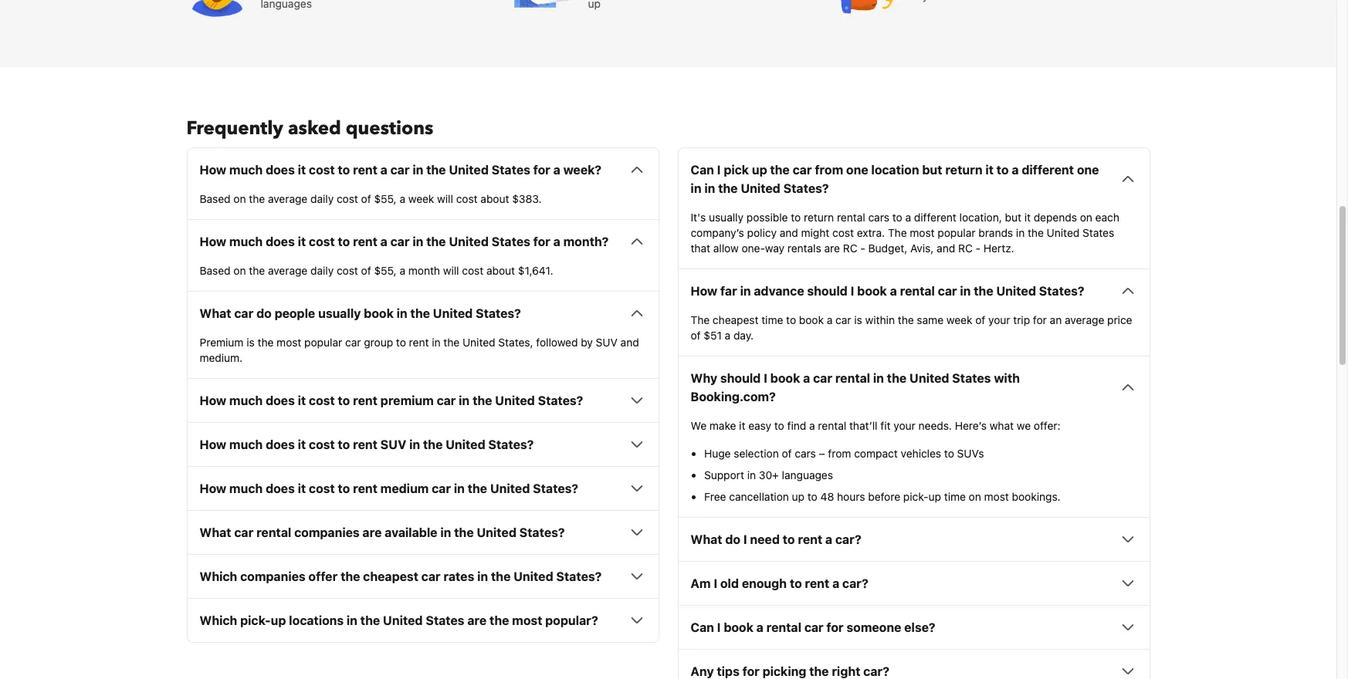 Task type: vqa. For each thing, say whether or not it's contained in the screenshot.
the left week
yes



Task type: locate. For each thing, give the bounding box(es) containing it.
location,
[[960, 211, 1002, 224]]

0 vertical spatial the
[[888, 227, 907, 240]]

1 one from the left
[[847, 163, 869, 177]]

0 horizontal spatial do
[[256, 307, 272, 321]]

much for how much does it cost to rent medium car in the united states?
[[229, 482, 263, 496]]

from up might
[[815, 163, 844, 177]]

2 one from the left
[[1077, 163, 1100, 177]]

average for how much does it cost to rent a car in the united states for a month?
[[268, 264, 308, 278]]

0 horizontal spatial cars
[[795, 447, 816, 461]]

but inside the it's usually possible to return rental cars to a different location, but it depends on each company's policy and might cost extra. the most popular brands in the united states that allow one-way rentals are rc - budget, avis, and rc - hertz.
[[1005, 211, 1022, 224]]

1 vertical spatial popular
[[304, 336, 342, 349]]

can inside dropdown button
[[691, 621, 714, 635]]

are down might
[[825, 242, 840, 255]]

of down how much does it cost to rent a car in the united states for a week? in the top left of the page
[[361, 193, 371, 206]]

0 horizontal spatial is
[[247, 336, 255, 349]]

should
[[808, 284, 848, 298], [721, 372, 761, 386]]

1 based from the top
[[200, 193, 231, 206]]

pick
[[724, 163, 749, 177]]

average up people
[[268, 264, 308, 278]]

daily down asked at the top left of the page
[[311, 193, 334, 206]]

to up 'based on the average daily cost of $55, a month will cost about $1,641.'
[[338, 235, 350, 249]]

1 horizontal spatial suv
[[596, 336, 618, 349]]

1 vertical spatial suv
[[381, 438, 407, 452]]

daily
[[311, 193, 334, 206], [311, 264, 334, 278]]

rent down what car do people usually book in the united states? dropdown button
[[409, 336, 429, 349]]

on down frequently
[[234, 193, 246, 206]]

2 much from the top
[[229, 235, 263, 249]]

much inside dropdown button
[[229, 394, 263, 408]]

cancellation
[[729, 491, 789, 504]]

1 horizontal spatial your
[[989, 314, 1011, 327]]

what inside 'dropdown button'
[[200, 526, 231, 540]]

1 vertical spatial time
[[945, 491, 966, 504]]

am
[[691, 577, 711, 591]]

to inside how much does it cost to rent suv in the united states? dropdown button
[[338, 438, 350, 452]]

1 much from the top
[[229, 163, 263, 177]]

rc down extra.
[[843, 242, 858, 255]]

rent inside premium is the most popular car group to rent in the united states, followed by suv and medium.
[[409, 336, 429, 349]]

0 horizontal spatial one
[[847, 163, 869, 177]]

a up within
[[890, 284, 897, 298]]

based for how much does it cost to rent a car in the united states for a month?
[[200, 264, 231, 278]]

should up booking.com?
[[721, 372, 761, 386]]

in inside the it's usually possible to return rental cars to a different location, but it depends on each company's policy and might cost extra. the most popular brands in the united states that allow one-way rentals are rc - budget, avis, and rc - hertz.
[[1016, 227, 1025, 240]]

1 horizontal spatial cheapest
[[713, 314, 759, 327]]

free cancellation up to 48 hours before pick-up time on most bookings.
[[704, 491, 1061, 504]]

how
[[200, 163, 227, 177], [200, 235, 227, 249], [691, 284, 718, 298], [200, 394, 227, 408], [200, 438, 227, 452], [200, 482, 227, 496]]

based for how much does it cost to rent a car in the united states for a week?
[[200, 193, 231, 206]]

much for how much does it cost to rent a car in the united states for a month?
[[229, 235, 263, 249]]

the inside dropdown button
[[473, 394, 492, 408]]

states down each
[[1083, 227, 1115, 240]]

1 which from the top
[[200, 570, 237, 584]]

does inside how much does it cost to rent a car in the united states for a month? dropdown button
[[266, 235, 295, 249]]

the inside 'dropdown button'
[[454, 526, 474, 540]]

a left month
[[400, 264, 406, 278]]

how for how much does it cost to rent medium car in the united states?
[[200, 482, 227, 496]]

rental inside the it's usually possible to return rental cars to a different location, but it depends on each company's policy and might cost extra. the most popular brands in the united states that allow one-way rentals are rc - budget, avis, and rc - hertz.
[[837, 211, 866, 224]]

united inside "can i pick up the car from one location but return it to a different one in in the united states?"
[[741, 182, 781, 196]]

can for can i pick up the car from one location but return it to a different one in in the united states?
[[691, 163, 714, 177]]

$55, for week?
[[374, 193, 397, 206]]

one left location
[[847, 163, 869, 177]]

-
[[861, 242, 866, 255], [976, 242, 981, 255]]

1 vertical spatial are
[[363, 526, 382, 540]]

cheapest up the day.
[[713, 314, 759, 327]]

0 vertical spatial and
[[780, 227, 799, 240]]

rc
[[843, 242, 858, 255], [959, 242, 973, 255]]

usually up company's
[[709, 211, 744, 224]]

will down how much does it cost to rent a car in the united states for a week? dropdown button
[[437, 193, 453, 206]]

a inside why should i book a car rental in the united states with booking.com?
[[804, 372, 811, 386]]

which for which companies offer the cheapest car rates  in the united states?
[[200, 570, 237, 584]]

0 vertical spatial is
[[855, 314, 863, 327]]

$55, down how much does it cost to rent a car in the united states for a month?
[[374, 264, 397, 278]]

of up support in 30+ languages
[[782, 447, 792, 461]]

united inside how much does it cost to rent medium car in the united states? dropdown button
[[490, 482, 530, 496]]

same
[[917, 314, 944, 327]]

selection
[[734, 447, 779, 461]]

does inside how much does it cost to rent medium car in the united states? dropdown button
[[266, 482, 295, 496]]

1 horizontal spatial usually
[[709, 211, 744, 224]]

united inside how far in advance should i book a rental car in the united states? dropdown button
[[997, 284, 1037, 298]]

most up avis,
[[910, 227, 935, 240]]

tips
[[717, 665, 740, 679]]

in
[[413, 163, 424, 177], [691, 182, 702, 196], [705, 182, 716, 196], [1016, 227, 1025, 240], [413, 235, 424, 249], [740, 284, 751, 298], [960, 284, 971, 298], [397, 307, 408, 321], [432, 336, 441, 349], [874, 372, 884, 386], [459, 394, 470, 408], [410, 438, 420, 452], [748, 469, 756, 482], [454, 482, 465, 496], [441, 526, 451, 540], [477, 570, 488, 584], [347, 614, 358, 628]]

1 vertical spatial should
[[721, 372, 761, 386]]

1 vertical spatial companies
[[240, 570, 306, 584]]

but
[[923, 163, 943, 177], [1005, 211, 1022, 224]]

car inside 'dropdown button'
[[234, 526, 254, 540]]

an
[[1050, 314, 1062, 327]]

how much does it cost to rent suv in the united states? button
[[200, 436, 646, 454]]

the inside why should i book a car rental in the united states with booking.com?
[[887, 372, 907, 386]]

0 horizontal spatial your
[[894, 420, 916, 433]]

to up location, in the right top of the page
[[997, 163, 1009, 177]]

is left within
[[855, 314, 863, 327]]

cheapest
[[713, 314, 759, 327], [363, 570, 419, 584]]

do
[[256, 307, 272, 321], [726, 533, 741, 547]]

which
[[200, 570, 237, 584], [200, 614, 237, 628]]

0 vertical spatial car?
[[836, 533, 862, 547]]

states? inside "can i pick up the car from one location but return it to a different one in in the united states?"
[[784, 182, 829, 196]]

1 horizontal spatial rc
[[959, 242, 973, 255]]

2 which from the top
[[200, 614, 237, 628]]

support
[[704, 469, 745, 482]]

about left $1,641.
[[487, 264, 515, 278]]

1 vertical spatial average
[[268, 264, 308, 278]]

followed
[[536, 336, 578, 349]]

someone
[[847, 621, 902, 635]]

0 horizontal spatial should
[[721, 372, 761, 386]]

book
[[858, 284, 887, 298], [364, 307, 394, 321], [799, 314, 824, 327], [771, 372, 801, 386], [724, 621, 754, 635]]

car inside dropdown button
[[437, 394, 456, 408]]

0 horizontal spatial time
[[762, 314, 784, 327]]

most
[[910, 227, 935, 240], [277, 336, 302, 349], [985, 491, 1009, 504], [512, 614, 543, 628]]

month?
[[564, 235, 609, 249]]

are down rates
[[468, 614, 487, 628]]

1 vertical spatial based
[[200, 264, 231, 278]]

to right the group
[[396, 336, 406, 349]]

1 can from the top
[[691, 163, 714, 177]]

should right advance
[[808, 284, 848, 298]]

0 horizontal spatial popular
[[304, 336, 342, 349]]

1 horizontal spatial return
[[946, 163, 983, 177]]

states up $1,641.
[[492, 235, 531, 249]]

far
[[721, 284, 738, 298]]

united inside which pick-up locations in the united states are the most popular? dropdown button
[[383, 614, 423, 628]]

it
[[298, 163, 306, 177], [986, 163, 994, 177], [1025, 211, 1031, 224], [298, 235, 306, 249], [298, 394, 306, 408], [739, 420, 746, 433], [298, 438, 306, 452], [298, 482, 306, 496]]

by
[[581, 336, 593, 349]]

0 vertical spatial cars
[[869, 211, 890, 224]]

0 vertical spatial companies
[[294, 526, 360, 540]]

1 horizontal spatial the
[[888, 227, 907, 240]]

for left an at the top right of the page
[[1033, 314, 1047, 327]]

up
[[752, 163, 768, 177], [792, 491, 805, 504], [929, 491, 942, 504], [271, 614, 286, 628]]

a left within
[[827, 314, 833, 327]]

it inside "can i pick up the car from one location but return it to a different one in in the united states?"
[[986, 163, 994, 177]]

companies left offer on the bottom
[[240, 570, 306, 584]]

does for how much does it cost to rent suv in the united states?
[[266, 438, 295, 452]]

different up avis,
[[914, 211, 957, 224]]

1 vertical spatial different
[[914, 211, 957, 224]]

0 horizontal spatial suv
[[381, 438, 407, 452]]

in inside 'dropdown button'
[[441, 526, 451, 540]]

1 horizontal spatial different
[[1022, 163, 1075, 177]]

are left available
[[363, 526, 382, 540]]

company's
[[691, 227, 745, 240]]

about left $383.
[[481, 193, 509, 206]]

based on the average daily cost of $55, a month will cost about $1,641.
[[200, 264, 553, 278]]

1 horizontal spatial cars
[[869, 211, 890, 224]]

usually right people
[[318, 307, 361, 321]]

car? right right
[[864, 665, 890, 679]]

3 much from the top
[[229, 394, 263, 408]]

how far in advance should i book a rental car in the united states?
[[691, 284, 1085, 298]]

0 vertical spatial which
[[200, 570, 237, 584]]

within
[[866, 314, 895, 327]]

0 vertical spatial but
[[923, 163, 943, 177]]

medium
[[381, 482, 429, 496]]

2 horizontal spatial are
[[825, 242, 840, 255]]

4 much from the top
[[229, 438, 263, 452]]

how for how much does it cost to rent suv in the united states?
[[200, 438, 227, 452]]

united inside how much does it cost to rent a car in the united states for a week? dropdown button
[[449, 163, 489, 177]]

how for how much does it cost to rent premium car in the united states?
[[200, 394, 227, 408]]

4 does from the top
[[266, 438, 295, 452]]

can inside "can i pick up the car from one location but return it to a different one in in the united states?"
[[691, 163, 714, 177]]

0 vertical spatial return
[[946, 163, 983, 177]]

1 vertical spatial the
[[691, 314, 710, 327]]

to inside premium is the most popular car group to rent in the united states, followed by suv and medium.
[[396, 336, 406, 349]]

1 vertical spatial daily
[[311, 264, 334, 278]]

1 horizontal spatial -
[[976, 242, 981, 255]]

0 vertical spatial popular
[[938, 227, 976, 240]]

how much does it cost to rent a car in the united states for a week?
[[200, 163, 602, 177]]

questions
[[346, 116, 434, 142]]

to inside "can i pick up the car from one location but return it to a different one in in the united states?"
[[997, 163, 1009, 177]]

to inside how much does it cost to rent a car in the united states for a month? dropdown button
[[338, 235, 350, 249]]

2 daily from the top
[[311, 264, 334, 278]]

based on the average daily cost of $55, a week will cost about $383.
[[200, 193, 542, 206]]

each
[[1096, 211, 1120, 224]]

the
[[427, 163, 446, 177], [770, 163, 790, 177], [719, 182, 738, 196], [249, 193, 265, 206], [1028, 227, 1044, 240], [427, 235, 446, 249], [249, 264, 265, 278], [974, 284, 994, 298], [411, 307, 430, 321], [898, 314, 914, 327], [258, 336, 274, 349], [444, 336, 460, 349], [887, 372, 907, 386], [473, 394, 492, 408], [423, 438, 443, 452], [468, 482, 487, 496], [454, 526, 474, 540], [341, 570, 360, 584], [491, 570, 511, 584], [361, 614, 380, 628], [490, 614, 509, 628], [810, 665, 829, 679]]

2 does from the top
[[266, 235, 295, 249]]

0 vertical spatial usually
[[709, 211, 744, 224]]

how far in advance should i book a rental car in the united states? button
[[691, 282, 1137, 301]]

2 vertical spatial and
[[621, 336, 639, 349]]

3 does from the top
[[266, 394, 295, 408]]

your
[[989, 314, 1011, 327], [894, 420, 916, 433]]

states?
[[784, 182, 829, 196], [1040, 284, 1085, 298], [476, 307, 521, 321], [538, 394, 584, 408], [489, 438, 534, 452], [533, 482, 579, 496], [520, 526, 565, 540], [557, 570, 602, 584]]

premium
[[381, 394, 434, 408]]

0 vertical spatial your
[[989, 314, 1011, 327]]

up right pick
[[752, 163, 768, 177]]

on
[[234, 193, 246, 206], [1080, 211, 1093, 224], [234, 264, 246, 278], [969, 491, 982, 504]]

and right by
[[621, 336, 639, 349]]

1 horizontal spatial one
[[1077, 163, 1100, 177]]

book inside dropdown button
[[724, 621, 754, 635]]

2 can from the top
[[691, 621, 714, 635]]

1 vertical spatial from
[[828, 447, 852, 461]]

car? for what do i need to rent a car?
[[836, 533, 862, 547]]

0 vertical spatial are
[[825, 242, 840, 255]]

for left someone at bottom
[[827, 621, 844, 635]]

1 vertical spatial cheapest
[[363, 570, 419, 584]]

we
[[1017, 420, 1031, 433]]

0 vertical spatial based
[[200, 193, 231, 206]]

your right fit
[[894, 420, 916, 433]]

for inside the cheapest time to book a car is within the same week of your trip for an average price of $51 a day.
[[1033, 314, 1047, 327]]

0 horizontal spatial pick-
[[240, 614, 271, 628]]

time down suvs
[[945, 491, 966, 504]]

week down how much does it cost to rent a car in the united states for a week? dropdown button
[[408, 193, 434, 206]]

are
[[825, 242, 840, 255], [363, 526, 382, 540], [468, 614, 487, 628]]

2 based from the top
[[200, 264, 231, 278]]

a inside "can i pick up the car from one location but return it to a different one in in the united states?"
[[1012, 163, 1019, 177]]

is
[[855, 314, 863, 327], [247, 336, 255, 349]]

suv right by
[[596, 336, 618, 349]]

will for month?
[[443, 264, 459, 278]]

rental
[[837, 211, 866, 224], [900, 284, 935, 298], [836, 372, 871, 386], [818, 420, 847, 433], [256, 526, 291, 540], [767, 621, 802, 635]]

does inside how much does it cost to rent premium car in the united states? dropdown button
[[266, 394, 295, 408]]

for
[[534, 163, 551, 177], [534, 235, 551, 249], [1033, 314, 1047, 327], [827, 621, 844, 635], [743, 665, 760, 679]]

car? for am i old enough to rent a car?
[[843, 577, 869, 591]]

1 horizontal spatial pick-
[[904, 491, 929, 504]]

0 vertical spatial will
[[437, 193, 453, 206]]

0 vertical spatial time
[[762, 314, 784, 327]]

to up based on the average daily cost of $55, a week will cost about $383.
[[338, 163, 350, 177]]

1 daily from the top
[[311, 193, 334, 206]]

advance
[[754, 284, 805, 298]]

book up find at the bottom right
[[771, 372, 801, 386]]

pick- inside dropdown button
[[240, 614, 271, 628]]

and right avis,
[[937, 242, 956, 255]]

car inside premium is the most popular car group to rent in the united states, followed by suv and medium.
[[345, 336, 361, 349]]

does inside how much does it cost to rent suv in the united states? dropdown button
[[266, 438, 295, 452]]

united inside why should i book a car rental in the united states with booking.com?
[[910, 372, 950, 386]]

is inside premium is the most popular car group to rent in the united states, followed by suv and medium.
[[247, 336, 255, 349]]

5 does from the top
[[266, 482, 295, 496]]

can
[[691, 163, 714, 177], [691, 621, 714, 635]]

book down advance
[[799, 314, 824, 327]]

and up way
[[780, 227, 799, 240]]

about for month?
[[487, 264, 515, 278]]

1 vertical spatial $55,
[[374, 264, 397, 278]]

return up might
[[804, 211, 834, 224]]

the up budget,
[[888, 227, 907, 240]]

are inside dropdown button
[[468, 614, 487, 628]]

2 vertical spatial average
[[1065, 314, 1105, 327]]

week right "same"
[[947, 314, 973, 327]]

up left locations
[[271, 614, 286, 628]]

might
[[801, 227, 830, 240]]

1 horizontal spatial and
[[780, 227, 799, 240]]

1 vertical spatial return
[[804, 211, 834, 224]]

1 vertical spatial cars
[[795, 447, 816, 461]]

and
[[780, 227, 799, 240], [937, 242, 956, 255], [621, 336, 639, 349]]

different
[[1022, 163, 1075, 177], [914, 211, 957, 224]]

0 vertical spatial different
[[1022, 163, 1075, 177]]

is inside the cheapest time to book a car is within the same week of your trip for an average price of $51 a day.
[[855, 314, 863, 327]]

0 vertical spatial about
[[481, 193, 509, 206]]

are inside 'dropdown button'
[[363, 526, 382, 540]]

for inside dropdown button
[[827, 621, 844, 635]]

book up within
[[858, 284, 887, 298]]

2 vertical spatial are
[[468, 614, 487, 628]]

in inside premium is the most popular car group to rent in the united states, followed by suv and medium.
[[432, 336, 441, 349]]

rentals
[[788, 242, 822, 255]]

what for what car rental companies are available in the united states?
[[200, 526, 231, 540]]

fit
[[881, 420, 891, 433]]

that'll
[[850, 420, 878, 433]]

rental inside 'dropdown button'
[[256, 526, 291, 540]]

popular?
[[546, 614, 598, 628]]

0 vertical spatial can
[[691, 163, 714, 177]]

on left each
[[1080, 211, 1093, 224]]

rent up can i book a rental car for someone else?
[[805, 577, 830, 591]]

united
[[449, 163, 489, 177], [741, 182, 781, 196], [1047, 227, 1080, 240], [449, 235, 489, 249], [997, 284, 1037, 298], [433, 307, 473, 321], [463, 336, 496, 349], [910, 372, 950, 386], [495, 394, 535, 408], [446, 438, 486, 452], [490, 482, 530, 496], [477, 526, 517, 540], [514, 570, 554, 584], [383, 614, 423, 628]]

1 horizontal spatial popular
[[938, 227, 976, 240]]

one-
[[742, 242, 765, 255]]

0 horizontal spatial different
[[914, 211, 957, 224]]

but right location
[[923, 163, 943, 177]]

states left with
[[953, 372, 991, 386]]

1 vertical spatial do
[[726, 533, 741, 547]]

book down old
[[724, 621, 754, 635]]

how much does it cost to rent a car in the united states for a month?
[[200, 235, 609, 249]]

from right –
[[828, 447, 852, 461]]

about for week?
[[481, 193, 509, 206]]

1 horizontal spatial should
[[808, 284, 848, 298]]

0 horizontal spatial are
[[363, 526, 382, 540]]

1 does from the top
[[266, 163, 295, 177]]

does for how much does it cost to rent a car in the united states for a week?
[[266, 163, 295, 177]]

2 vertical spatial car?
[[864, 665, 890, 679]]

1 vertical spatial car?
[[843, 577, 869, 591]]

0 vertical spatial daily
[[311, 193, 334, 206]]

states down rates
[[426, 614, 465, 628]]

1 vertical spatial and
[[937, 242, 956, 255]]

average right an at the top right of the page
[[1065, 314, 1105, 327]]

in inside why should i book a car rental in the united states with booking.com?
[[874, 372, 884, 386]]

car? inside dropdown button
[[843, 577, 869, 591]]

1 vertical spatial pick-
[[240, 614, 271, 628]]

much for how much does it cost to rent premium car in the united states?
[[229, 394, 263, 408]]

1 horizontal spatial time
[[945, 491, 966, 504]]

0 horizontal spatial but
[[923, 163, 943, 177]]

0 horizontal spatial return
[[804, 211, 834, 224]]

2 - from the left
[[976, 242, 981, 255]]

to inside how much does it cost to rent premium car in the united states? dropdown button
[[338, 394, 350, 408]]

1 vertical spatial is
[[247, 336, 255, 349]]

how much does it cost to rent medium car in the united states? button
[[200, 480, 646, 498]]

1 horizontal spatial is
[[855, 314, 863, 327]]

1 horizontal spatial week
[[947, 314, 973, 327]]

0 vertical spatial from
[[815, 163, 844, 177]]

popular
[[938, 227, 976, 240], [304, 336, 342, 349]]

return
[[946, 163, 983, 177], [804, 211, 834, 224]]

to down advance
[[786, 314, 796, 327]]

cheapest inside dropdown button
[[363, 570, 419, 584]]

different inside "can i pick up the car from one location but return it to a different one in in the united states?"
[[1022, 163, 1075, 177]]

0 horizontal spatial -
[[861, 242, 866, 255]]

what do i need to rent a car?
[[691, 533, 862, 547]]

a left month?
[[554, 235, 561, 249]]

1 horizontal spatial but
[[1005, 211, 1022, 224]]

does inside how much does it cost to rent a car in the united states for a week? dropdown button
[[266, 163, 295, 177]]

popular down people
[[304, 336, 342, 349]]

2 $55, from the top
[[374, 264, 397, 278]]

0 vertical spatial average
[[268, 193, 308, 206]]

0 horizontal spatial cheapest
[[363, 570, 419, 584]]

1 vertical spatial usually
[[318, 307, 361, 321]]

which pick-up locations in the united states are the most popular?
[[200, 614, 598, 628]]

popular down location, in the right top of the page
[[938, 227, 976, 240]]

based down frequently
[[200, 193, 231, 206]]

do left people
[[256, 307, 272, 321]]

how much does it cost to rent medium car in the united states?
[[200, 482, 579, 496]]

1 vertical spatial can
[[691, 621, 714, 635]]

a up brands
[[1012, 163, 1019, 177]]

1 vertical spatial about
[[487, 264, 515, 278]]

states inside why should i book a car rental in the united states with booking.com?
[[953, 372, 991, 386]]

pick- left locations
[[240, 614, 271, 628]]

of left $51
[[691, 329, 701, 342]]

$55,
[[374, 193, 397, 206], [374, 264, 397, 278]]

any tips for picking the right car? button
[[691, 663, 1137, 680]]

what car rental companies are available in the united states? button
[[200, 524, 646, 542]]

0 vertical spatial suv
[[596, 336, 618, 349]]

states inside how much does it cost to rent a car in the united states for a week? dropdown button
[[492, 163, 531, 177]]

what for what car do people usually book in the united states?
[[200, 307, 231, 321]]

1 horizontal spatial are
[[468, 614, 487, 628]]

can i book a rental car for someone else? button
[[691, 619, 1137, 638]]

companies up offer on the bottom
[[294, 526, 360, 540]]

1 vertical spatial but
[[1005, 211, 1022, 224]]

for up $383.
[[534, 163, 551, 177]]

rent up based on the average daily cost of $55, a week will cost about $383.
[[353, 163, 378, 177]]

week
[[408, 193, 434, 206], [947, 314, 973, 327]]

cars up extra.
[[869, 211, 890, 224]]

suv inside dropdown button
[[381, 438, 407, 452]]

0 horizontal spatial and
[[621, 336, 639, 349]]

how much does it cost to rent premium car in the united states?
[[200, 394, 584, 408]]

of up what car do people usually book in the united states?
[[361, 264, 371, 278]]

medium.
[[200, 352, 243, 365]]

1 vertical spatial will
[[443, 264, 459, 278]]

1 $55, from the top
[[374, 193, 397, 206]]

i inside why should i book a car rental in the united states with booking.com?
[[764, 372, 768, 386]]

trip
[[1014, 314, 1031, 327]]

will right month
[[443, 264, 459, 278]]

time down advance
[[762, 314, 784, 327]]

suv down how much does it cost to rent premium car in the united states?
[[381, 438, 407, 452]]

0 vertical spatial week
[[408, 193, 434, 206]]

most down people
[[277, 336, 302, 349]]

week inside the cheapest time to book a car is within the same week of your trip for an average price of $51 a day.
[[947, 314, 973, 327]]

one up each
[[1077, 163, 1100, 177]]

frequently asked questions
[[187, 116, 434, 142]]

to right "enough"
[[790, 577, 802, 591]]

pick- right before
[[904, 491, 929, 504]]

why
[[691, 372, 718, 386]]

month
[[408, 264, 440, 278]]

1 vertical spatial week
[[947, 314, 973, 327]]

0 vertical spatial $55,
[[374, 193, 397, 206]]

how much does it cost to rent a car in the united states for a week? button
[[200, 161, 646, 179]]

most inside dropdown button
[[512, 614, 543, 628]]

easy
[[749, 420, 772, 433]]

5 much from the top
[[229, 482, 263, 496]]

but inside "can i pick up the car from one location but return it to a different one in in the united states?"
[[923, 163, 943, 177]]

car?
[[836, 533, 862, 547], [843, 577, 869, 591], [864, 665, 890, 679]]

0 vertical spatial cheapest
[[713, 314, 759, 327]]

which for which pick-up locations in the united states are the most popular?
[[200, 614, 237, 628]]

with
[[994, 372, 1020, 386]]

the
[[888, 227, 907, 240], [691, 314, 710, 327]]



Task type: describe. For each thing, give the bounding box(es) containing it.
how for how far in advance should i book a rental car in the united states?
[[691, 284, 718, 298]]

book up the group
[[364, 307, 394, 321]]

your inside the cheapest time to book a car is within the same week of your trip for an average price of $51 a day.
[[989, 314, 1011, 327]]

suv inside premium is the most popular car group to rent in the united states, followed by suv and medium.
[[596, 336, 618, 349]]

rent left medium
[[353, 482, 378, 496]]

rent inside dropdown button
[[353, 394, 378, 408]]

a left week?
[[554, 163, 561, 177]]

possible
[[747, 211, 788, 224]]

location
[[872, 163, 920, 177]]

the cheapest time to book a car is within the same week of your trip for an average price of $51 a day.
[[691, 314, 1133, 342]]

a down 48 at the bottom of page
[[826, 533, 833, 547]]

a up 'based on the average daily cost of $55, a month will cost about $1,641.'
[[381, 235, 388, 249]]

united inside the it's usually possible to return rental cars to a different location, but it depends on each company's policy and might cost extra. the most popular brands in the united states that allow one-way rentals are rc - budget, avis, and rc - hertz.
[[1047, 227, 1080, 240]]

can i book a rental car for someone else?
[[691, 621, 936, 635]]

what
[[990, 420, 1014, 433]]

0 horizontal spatial week
[[408, 193, 434, 206]]

can i pick up the car from one location but return it to a different one in in the united states? button
[[691, 161, 1137, 198]]

for up $1,641.
[[534, 235, 551, 249]]

a up can i book a rental car for someone else?
[[833, 577, 840, 591]]

to left 48 at the bottom of page
[[808, 491, 818, 504]]

2 horizontal spatial and
[[937, 242, 956, 255]]

on inside the it's usually possible to return rental cars to a different location, but it depends on each company's policy and might cost extra. the most popular brands in the united states that allow one-way rentals are rc - budget, avis, and rc - hertz.
[[1080, 211, 1093, 224]]

to up budget,
[[893, 211, 903, 224]]

on up the 'premium'
[[234, 264, 246, 278]]

policy
[[747, 227, 777, 240]]

states inside the it's usually possible to return rental cars to a different location, but it depends on each company's policy and might cost extra. the most popular brands in the united states that allow one-way rentals are rc - budget, avis, and rc - hertz.
[[1083, 227, 1115, 240]]

to inside how much does it cost to rent medium car in the united states? dropdown button
[[338, 482, 350, 496]]

daily for how much does it cost to rent a car in the united states for a month?
[[311, 264, 334, 278]]

the inside the cheapest time to book a car is within the same week of your trip for an average price of $51 a day.
[[898, 314, 914, 327]]

usually inside what car do people usually book in the united states? dropdown button
[[318, 307, 361, 321]]

offer:
[[1034, 420, 1061, 433]]

rental inside why should i book a car rental in the united states with booking.com?
[[836, 372, 871, 386]]

a right $51
[[725, 329, 731, 342]]

what car rental companies are available in the united states?
[[200, 526, 565, 540]]

united inside "which companies offer the cheapest car rates  in the united states?" dropdown button
[[514, 570, 554, 584]]

frequently
[[187, 116, 283, 142]]

united inside how much does it cost to rent premium car in the united states? dropdown button
[[495, 394, 535, 408]]

on down suvs
[[969, 491, 982, 504]]

avis,
[[911, 242, 934, 255]]

enough
[[742, 577, 787, 591]]

car inside why should i book a car rental in the united states with booking.com?
[[814, 372, 833, 386]]

to left suvs
[[945, 447, 955, 461]]

up inside "can i pick up the car from one location but return it to a different one in in the united states?"
[[752, 163, 768, 177]]

what do i need to rent a car? button
[[691, 531, 1137, 549]]

day.
[[734, 329, 754, 342]]

much for how much does it cost to rent a car in the united states for a week?
[[229, 163, 263, 177]]

suvs
[[958, 447, 984, 461]]

to right possible
[[791, 211, 801, 224]]

free cancellation image
[[514, 0, 576, 18]]

states? inside dropdown button
[[538, 394, 584, 408]]

allow
[[714, 242, 739, 255]]

am i old enough to rent a car?
[[691, 577, 869, 591]]

$51
[[704, 329, 722, 342]]

premium is the most popular car group to rent in the united states, followed by suv and medium.
[[200, 336, 639, 365]]

and inside premium is the most popular car group to rent in the united states, followed by suv and medium.
[[621, 336, 639, 349]]

united inside premium is the most popular car group to rent in the united states, followed by suv and medium.
[[463, 336, 496, 349]]

support in 30+ languages
[[704, 469, 833, 482]]

why should i book a car rental in the united states with booking.com?
[[691, 372, 1020, 404]]

free
[[704, 491, 727, 504]]

time inside the cheapest time to book a car is within the same week of your trip for an average price of $51 a day.
[[762, 314, 784, 327]]

to inside am i old enough to rent a car? dropdown button
[[790, 577, 802, 591]]

it's
[[691, 211, 706, 224]]

return inside "can i pick up the car from one location but return it to a different one in in the united states?"
[[946, 163, 983, 177]]

up down languages at the right
[[792, 491, 805, 504]]

of left trip
[[976, 314, 986, 327]]

most inside the it's usually possible to return rental cars to a different location, but it depends on each company's policy and might cost extra. the most popular brands in the united states that allow one-way rentals are rc - budget, avis, and rc - hertz.
[[910, 227, 935, 240]]

available
[[385, 526, 438, 540]]

any tips for picking the right car?
[[691, 665, 890, 679]]

week?
[[564, 163, 602, 177]]

extra.
[[857, 227, 885, 240]]

to left find at the bottom right
[[775, 420, 785, 433]]

it inside the it's usually possible to return rental cars to a different location, but it depends on each company's policy and might cost extra. the most popular brands in the united states that allow one-way rentals are rc - budget, avis, and rc - hertz.
[[1025, 211, 1031, 224]]

average inside the cheapest time to book a car is within the same week of your trip for an average price of $51 a day.
[[1065, 314, 1105, 327]]

rent up 'based on the average daily cost of $55, a month will cost about $1,641.'
[[353, 235, 378, 249]]

how much does it cost to rent premium car in the united states? button
[[200, 392, 646, 410]]

return inside the it's usually possible to return rental cars to a different location, but it depends on each company's policy and might cost extra. the most popular brands in the united states that allow one-way rentals are rc - budget, avis, and rc - hertz.
[[804, 211, 834, 224]]

a down "enough"
[[757, 621, 764, 635]]

a right find at the bottom right
[[810, 420, 815, 433]]

need
[[750, 533, 780, 547]]

rent up how much does it cost to rent medium car in the united states?
[[353, 438, 378, 452]]

1 vertical spatial your
[[894, 420, 916, 433]]

car inside the cheapest time to book a car is within the same week of your trip for an average price of $51 a day.
[[836, 314, 852, 327]]

that
[[691, 242, 711, 255]]

hours
[[837, 491, 866, 504]]

it inside dropdown button
[[298, 394, 306, 408]]

how for how much does it cost to rent a car in the united states for a week?
[[200, 163, 227, 177]]

in inside dropdown button
[[459, 394, 470, 408]]

$55, for month?
[[374, 264, 397, 278]]

huge
[[704, 447, 731, 461]]

are inside the it's usually possible to return rental cars to a different location, but it depends on each company's policy and might cost extra. the most popular brands in the united states that allow one-way rentals are rc - budget, avis, and rc - hertz.
[[825, 242, 840, 255]]

a inside the it's usually possible to return rental cars to a different location, but it depends on each company's policy and might cost extra. the most popular brands in the united states that allow one-way rentals are rc - budget, avis, and rc - hertz.
[[906, 211, 912, 224]]

what for what do i need to rent a car?
[[691, 533, 723, 547]]

group
[[364, 336, 393, 349]]

states inside which pick-up locations in the united states are the most popular? dropdown button
[[426, 614, 465, 628]]

for right the tips
[[743, 665, 760, 679]]

up down vehicles
[[929, 491, 942, 504]]

should inside why should i book a car rental in the united states with booking.com?
[[721, 372, 761, 386]]

we
[[691, 420, 707, 433]]

booking.com?
[[691, 390, 776, 404]]

to inside what do i need to rent a car? dropdown button
[[783, 533, 795, 547]]

0 vertical spatial do
[[256, 307, 272, 321]]

$383.
[[512, 193, 542, 206]]

most left bookings.
[[985, 491, 1009, 504]]

premium
[[200, 336, 244, 349]]

make
[[710, 420, 736, 433]]

the inside the it's usually possible to return rental cars to a different location, but it depends on each company's policy and might cost extra. the most popular brands in the united states that allow one-way rentals are rc - budget, avis, and rc - hertz.
[[888, 227, 907, 240]]

united inside how much does it cost to rent suv in the united states? dropdown button
[[446, 438, 486, 452]]

am i old enough to rent a car? button
[[691, 575, 1137, 593]]

how much does it cost to rent a car in the united states for a month? button
[[200, 233, 646, 251]]

5 million+ reviews image
[[842, 0, 903, 18]]

united inside what car do people usually book in the united states? dropdown button
[[433, 307, 473, 321]]

0 vertical spatial pick-
[[904, 491, 929, 504]]

united inside what car rental companies are available in the united states? 'dropdown button'
[[477, 526, 517, 540]]

different inside the it's usually possible to return rental cars to a different location, but it depends on each company's policy and might cost extra. the most popular brands in the united states that allow one-way rentals are rc - budget, avis, and rc - hertz.
[[914, 211, 957, 224]]

price
[[1108, 314, 1133, 327]]

car inside dropdown button
[[805, 621, 824, 635]]

average for how much does it cost to rent a car in the united states for a week?
[[268, 193, 308, 206]]

to inside the cheapest time to book a car is within the same week of your trip for an average price of $51 a day.
[[786, 314, 796, 327]]

how for how much does it cost to rent a car in the united states for a month?
[[200, 235, 227, 249]]

book inside the cheapest time to book a car is within the same week of your trip for an average price of $51 a day.
[[799, 314, 824, 327]]

brands
[[979, 227, 1014, 240]]

the inside the it's usually possible to return rental cars to a different location, but it depends on each company's policy and might cost extra. the most popular brands in the united states that allow one-way rentals are rc - budget, avis, and rc - hertz.
[[1028, 227, 1044, 240]]

we're here for you image
[[187, 0, 248, 18]]

budget,
[[869, 242, 908, 255]]

will for week?
[[437, 193, 453, 206]]

book inside why should i book a car rental in the united states with booking.com?
[[771, 372, 801, 386]]

rental inside dropdown button
[[767, 621, 802, 635]]

a up based on the average daily cost of $55, a week will cost about $383.
[[381, 163, 388, 177]]

offer
[[309, 570, 338, 584]]

states? inside 'dropdown button'
[[520, 526, 565, 540]]

1 horizontal spatial do
[[726, 533, 741, 547]]

rent right need
[[798, 533, 823, 547]]

usually inside the it's usually possible to return rental cars to a different location, but it depends on each company's policy and might cost extra. the most popular brands in the united states that allow one-way rentals are rc - budget, avis, and rc - hertz.
[[709, 211, 744, 224]]

cheapest inside the cheapest time to book a car is within the same week of your trip for an average price of $51 a day.
[[713, 314, 759, 327]]

48
[[821, 491, 834, 504]]

does for how much does it cost to rent a car in the united states for a month?
[[266, 235, 295, 249]]

huge selection of cars – from compact vehicles to suvs
[[704, 447, 984, 461]]

i inside "can i pick up the car from one location but return it to a different one in in the united states?"
[[717, 163, 721, 177]]

find
[[788, 420, 807, 433]]

states inside how much does it cost to rent a car in the united states for a month? dropdown button
[[492, 235, 531, 249]]

depends
[[1034, 211, 1078, 224]]

–
[[819, 447, 825, 461]]

30+
[[759, 469, 779, 482]]

united inside how much does it cost to rent a car in the united states for a month? dropdown button
[[449, 235, 489, 249]]

compact
[[855, 447, 898, 461]]

0 vertical spatial should
[[808, 284, 848, 298]]

asked
[[288, 116, 341, 142]]

any
[[691, 665, 714, 679]]

vehicles
[[901, 447, 942, 461]]

needs.
[[919, 420, 952, 433]]

much for how much does it cost to rent suv in the united states?
[[229, 438, 263, 452]]

cost inside the it's usually possible to return rental cars to a different location, but it depends on each company's policy and might cost extra. the most popular brands in the united states that allow one-way rentals are rc - budget, avis, and rc - hertz.
[[833, 227, 854, 240]]

it's usually possible to return rental cars to a different location, but it depends on each company's policy and might cost extra. the most popular brands in the united states that allow one-way rentals are rc - budget, avis, and rc - hertz.
[[691, 211, 1120, 255]]

1 - from the left
[[861, 242, 866, 255]]

here's
[[955, 420, 987, 433]]

rent inside dropdown button
[[805, 577, 830, 591]]

does for how much does it cost to rent medium car in the united states?
[[266, 482, 295, 496]]

to inside how much does it cost to rent a car in the united states for a week? dropdown button
[[338, 163, 350, 177]]

what car do people usually book in the united states?
[[200, 307, 521, 321]]

a down how much does it cost to rent a car in the united states for a week? in the top left of the page
[[400, 193, 406, 206]]

how much does it cost to rent suv in the united states?
[[200, 438, 534, 452]]

the inside the cheapest time to book a car is within the same week of your trip for an average price of $51 a day.
[[691, 314, 710, 327]]

companies inside 'dropdown button'
[[294, 526, 360, 540]]

$1,641.
[[518, 264, 553, 278]]

what car do people usually book in the united states? button
[[200, 305, 646, 323]]

cost inside dropdown button
[[309, 394, 335, 408]]

right
[[832, 665, 861, 679]]

why should i book a car rental in the united states with booking.com? button
[[691, 369, 1137, 407]]

2 rc from the left
[[959, 242, 973, 255]]

cars inside the it's usually possible to return rental cars to a different location, but it depends on each company's policy and might cost extra. the most popular brands in the united states that allow one-way rentals are rc - budget, avis, and rc - hertz.
[[869, 211, 890, 224]]

does for how much does it cost to rent premium car in the united states?
[[266, 394, 295, 408]]

companies inside dropdown button
[[240, 570, 306, 584]]

1 rc from the left
[[843, 242, 858, 255]]

popular inside the it's usually possible to return rental cars to a different location, but it depends on each company's policy and might cost extra. the most popular brands in the united states that allow one-way rentals are rc - budget, avis, and rc - hertz.
[[938, 227, 976, 240]]

can for can i book a rental car for someone else?
[[691, 621, 714, 635]]

most inside premium is the most popular car group to rent in the united states, followed by suv and medium.
[[277, 336, 302, 349]]

from inside "can i pick up the car from one location but return it to a different one in in the united states?"
[[815, 163, 844, 177]]

car inside "can i pick up the car from one location but return it to a different one in in the united states?"
[[793, 163, 812, 177]]

popular inside premium is the most popular car group to rent in the united states, followed by suv and medium.
[[304, 336, 342, 349]]

which pick-up locations in the united states are the most popular? button
[[200, 612, 646, 631]]

daily for how much does it cost to rent a car in the united states for a week?
[[311, 193, 334, 206]]

which companies offer the cheapest car rates  in the united states? button
[[200, 568, 646, 587]]



